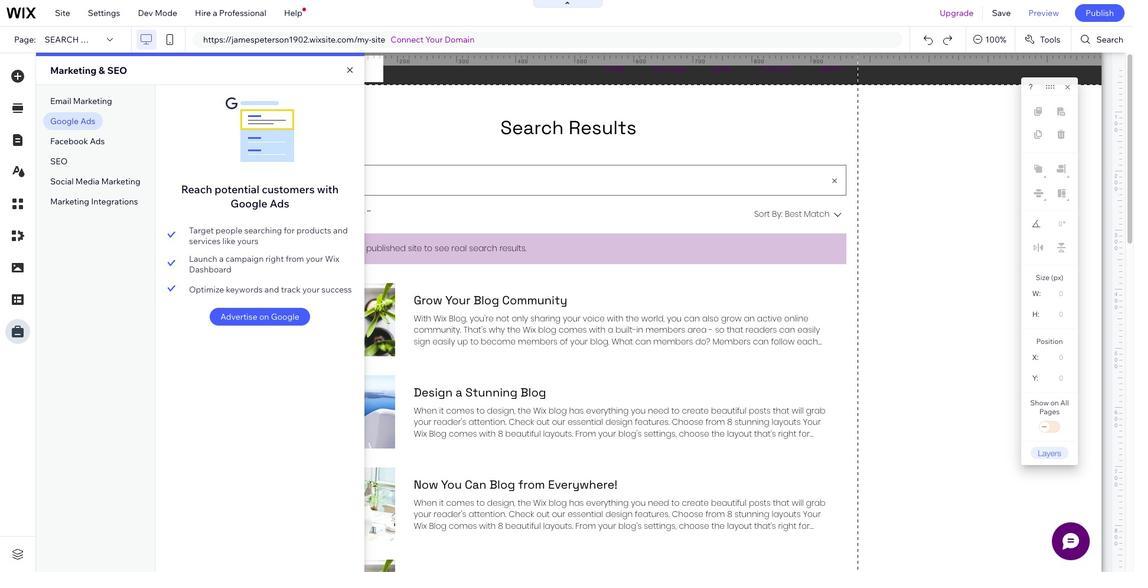 Task type: vqa. For each thing, say whether or not it's contained in the screenshot.
Content
no



Task type: locate. For each thing, give the bounding box(es) containing it.
for
[[284, 225, 295, 236]]

ads
[[81, 116, 95, 126], [90, 136, 105, 147], [270, 197, 289, 210]]

°
[[1063, 220, 1066, 228]]

with
[[317, 183, 339, 196]]

&
[[99, 64, 105, 76]]

https://jamespeterson1902.wixsite.com/my-
[[203, 34, 372, 45]]

seo right & at left
[[107, 64, 127, 76]]

marketing up google ads
[[73, 96, 112, 106]]

0 vertical spatial seo
[[107, 64, 127, 76]]

on for google
[[259, 311, 269, 322]]

marketing integrations
[[50, 196, 138, 207]]

and left track on the left of page
[[265, 284, 279, 295]]

600
[[636, 58, 647, 64]]

1 horizontal spatial seo
[[107, 64, 127, 76]]

ads down email marketing on the left top of the page
[[81, 116, 95, 126]]

a right hire
[[213, 8, 217, 18]]

keywords
[[226, 284, 263, 295]]

search button
[[1072, 27, 1135, 53]]

0 horizontal spatial seo
[[50, 156, 68, 167]]

None text field
[[1047, 216, 1063, 232], [1045, 285, 1068, 301], [1045, 370, 1068, 386], [1047, 216, 1063, 232], [1045, 285, 1068, 301], [1045, 370, 1068, 386]]

800
[[754, 58, 765, 64]]

a
[[213, 8, 217, 18], [219, 254, 224, 264]]

1 horizontal spatial a
[[219, 254, 224, 264]]

1 horizontal spatial on
[[1051, 398, 1059, 407]]

google down the potential
[[231, 197, 268, 210]]

wix
[[325, 254, 339, 264]]

0 vertical spatial your
[[306, 254, 323, 264]]

google down the "email"
[[50, 116, 79, 126]]

2 vertical spatial google
[[271, 311, 300, 322]]

integrations
[[91, 196, 138, 207]]

your left wix
[[306, 254, 323, 264]]

1 vertical spatial ads
[[90, 136, 105, 147]]

a for professional
[[213, 8, 217, 18]]

facebook ads
[[50, 136, 105, 147]]

dev mode
[[138, 8, 177, 18]]

settings
[[88, 8, 120, 18]]

a inside launch a campaign right from your wix dashboard
[[219, 254, 224, 264]]

right
[[266, 254, 284, 264]]

0 horizontal spatial and
[[265, 284, 279, 295]]

seo up social
[[50, 156, 68, 167]]

your
[[426, 34, 443, 45]]

seo
[[107, 64, 127, 76], [50, 156, 68, 167]]

your
[[306, 254, 323, 264], [303, 284, 320, 295]]

tools
[[1041, 34, 1061, 45]]

all
[[1061, 398, 1069, 407]]

show
[[1031, 398, 1049, 407]]

300
[[459, 58, 469, 64]]

position
[[1037, 337, 1063, 346]]

like
[[222, 236, 235, 246]]

dashboard
[[189, 264, 232, 275]]

marketing up integrations
[[101, 176, 140, 187]]

on inside show on all pages
[[1051, 398, 1059, 407]]

1 vertical spatial a
[[219, 254, 224, 264]]

reach
[[181, 183, 212, 196]]

on right advertise
[[259, 311, 269, 322]]

0 horizontal spatial a
[[213, 8, 217, 18]]

100% button
[[967, 27, 1015, 53]]

1 vertical spatial google
[[231, 197, 268, 210]]

0 horizontal spatial on
[[259, 311, 269, 322]]

0 vertical spatial a
[[213, 8, 217, 18]]

target
[[189, 225, 214, 236]]

1 horizontal spatial google
[[231, 197, 268, 210]]

google
[[50, 116, 79, 126], [231, 197, 268, 210], [271, 311, 300, 322]]

google inside button
[[271, 311, 300, 322]]

layers button
[[1031, 447, 1069, 459]]

1 vertical spatial your
[[303, 284, 320, 295]]

preview button
[[1020, 0, 1068, 26]]

social
[[50, 176, 74, 187]]

1 horizontal spatial and
[[333, 225, 348, 236]]

launch
[[189, 254, 217, 264]]

your right track on the left of page
[[303, 284, 320, 295]]

marketing
[[50, 64, 97, 76], [73, 96, 112, 106], [101, 176, 140, 187], [50, 196, 89, 207]]

from
[[286, 254, 304, 264]]

2 horizontal spatial google
[[271, 311, 300, 322]]

? button
[[1029, 83, 1033, 91]]

search results
[[45, 34, 117, 45]]

100%
[[986, 34, 1007, 45]]

0 vertical spatial on
[[259, 311, 269, 322]]

on left all
[[1051, 398, 1059, 407]]

and
[[333, 225, 348, 236], [265, 284, 279, 295]]

marketing & seo
[[50, 64, 127, 76]]

reach potential customers with google ads
[[181, 183, 339, 210]]

2 vertical spatial ads
[[270, 197, 289, 210]]

campaign
[[226, 254, 264, 264]]

ads right facebook
[[90, 136, 105, 147]]

0 vertical spatial and
[[333, 225, 348, 236]]

0 vertical spatial google
[[50, 116, 79, 126]]

on for all
[[1051, 398, 1059, 407]]

ads inside "reach potential customers with google ads"
[[270, 197, 289, 210]]

ads for google ads
[[81, 116, 95, 126]]

switch
[[1038, 419, 1062, 436]]

google down track on the left of page
[[271, 311, 300, 322]]

connect
[[391, 34, 424, 45]]

ads down "customers" on the left
[[270, 197, 289, 210]]

advertise on google
[[220, 311, 300, 322]]

facebook
[[50, 136, 88, 147]]

size (px)
[[1036, 273, 1064, 282]]

search
[[45, 34, 79, 45]]

help
[[284, 8, 302, 18]]

advertise
[[220, 311, 258, 322]]

domain
[[445, 34, 475, 45]]

0 horizontal spatial google
[[50, 116, 79, 126]]

a right launch
[[219, 254, 224, 264]]

site
[[372, 34, 385, 45]]

x:
[[1033, 353, 1039, 362]]

marketing down social
[[50, 196, 89, 207]]

1 vertical spatial on
[[1051, 398, 1059, 407]]

400
[[518, 58, 529, 64]]

results
[[81, 34, 117, 45]]

None text field
[[1046, 306, 1068, 322], [1045, 349, 1068, 365], [1046, 306, 1068, 322], [1045, 349, 1068, 365]]

0 vertical spatial ads
[[81, 116, 95, 126]]

on
[[259, 311, 269, 322], [1051, 398, 1059, 407]]

on inside button
[[259, 311, 269, 322]]

search
[[1097, 34, 1124, 45]]

and right products
[[333, 225, 348, 236]]



Task type: describe. For each thing, give the bounding box(es) containing it.
a for campaign
[[219, 254, 224, 264]]

save
[[992, 8, 1011, 18]]

email
[[50, 96, 71, 106]]

publish
[[1086, 8, 1114, 18]]

publish button
[[1075, 4, 1125, 22]]

google inside "reach potential customers with google ads"
[[231, 197, 268, 210]]

target people searching for products and services like yours
[[189, 225, 348, 246]]

layers
[[1038, 448, 1062, 458]]

people
[[216, 225, 243, 236]]

ads for facebook ads
[[90, 136, 105, 147]]

success
[[322, 284, 352, 295]]

professional
[[219, 8, 266, 18]]

hire a professional
[[195, 8, 266, 18]]

y:
[[1033, 374, 1039, 382]]

dev
[[138, 8, 153, 18]]

marketing left & at left
[[50, 64, 97, 76]]

900
[[813, 58, 824, 64]]

https://jamespeterson1902.wixsite.com/my-site connect your domain
[[203, 34, 475, 45]]

track
[[281, 284, 301, 295]]

hire
[[195, 8, 211, 18]]

advertise on google button
[[210, 308, 310, 326]]

launch a campaign right from your wix dashboard
[[189, 254, 339, 275]]

media
[[76, 176, 100, 187]]

upgrade
[[940, 8, 974, 18]]

size
[[1036, 273, 1050, 282]]

site
[[55, 8, 70, 18]]

200
[[400, 58, 410, 64]]

products
[[297, 225, 331, 236]]

customers
[[262, 183, 315, 196]]

500
[[577, 58, 588, 64]]

show on all pages
[[1031, 398, 1069, 416]]

w:
[[1033, 290, 1041, 298]]

h:
[[1033, 310, 1040, 319]]

optimize
[[189, 284, 224, 295]]

yours
[[237, 236, 259, 246]]

save button
[[984, 0, 1020, 26]]

google ads
[[50, 116, 95, 126]]

tools button
[[1016, 27, 1072, 53]]

pages
[[1040, 407, 1060, 416]]

1 vertical spatial and
[[265, 284, 279, 295]]

email marketing
[[50, 96, 112, 106]]

700
[[695, 58, 706, 64]]

mode
[[155, 8, 177, 18]]

services
[[189, 236, 221, 246]]

1 vertical spatial seo
[[50, 156, 68, 167]]

(px)
[[1052, 273, 1064, 282]]

and inside target people searching for products and services like yours
[[333, 225, 348, 236]]

social media marketing
[[50, 176, 140, 187]]

preview
[[1029, 8, 1059, 18]]

?
[[1029, 83, 1033, 91]]

searching
[[244, 225, 282, 236]]

potential
[[215, 183, 259, 196]]

optimize keywords and track your success
[[189, 284, 352, 295]]

your inside launch a campaign right from your wix dashboard
[[306, 254, 323, 264]]



